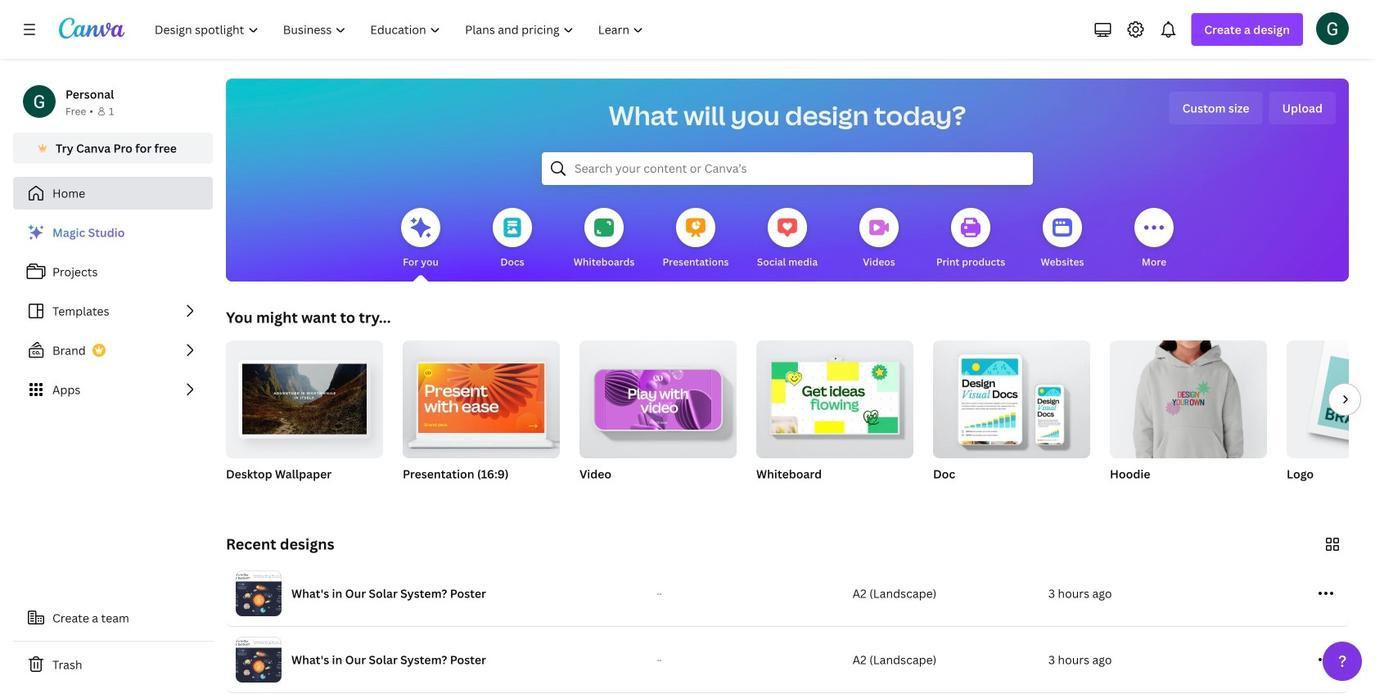 Task type: vqa. For each thing, say whether or not it's contained in the screenshot.
TOP LEVEL NAVIGATION "element"
yes



Task type: locate. For each thing, give the bounding box(es) containing it.
top level navigation element
[[144, 13, 658, 46]]

greg robinson image
[[1317, 12, 1349, 45]]

None search field
[[542, 152, 1033, 185]]

Search search field
[[575, 153, 1001, 184]]

list
[[13, 216, 213, 406]]

group
[[226, 334, 383, 503], [226, 334, 383, 459], [403, 334, 560, 503], [403, 334, 560, 459], [580, 334, 737, 503], [580, 334, 737, 459], [757, 334, 914, 503], [757, 334, 914, 459], [933, 341, 1091, 503], [933, 341, 1091, 459], [1110, 341, 1267, 503], [1287, 341, 1376, 503]]



